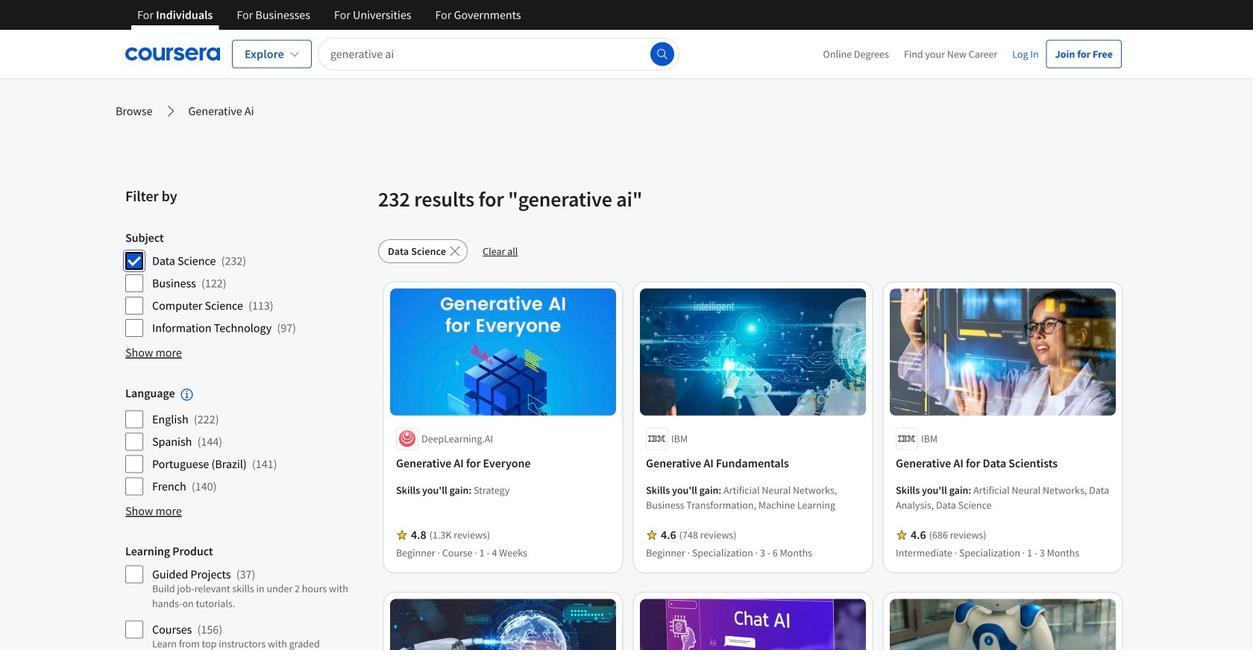 Task type: locate. For each thing, give the bounding box(es) containing it.
coursera image
[[125, 42, 220, 66]]

1 horizontal spatial (4.6 stars) element
[[911, 528, 926, 543]]

1 vertical spatial group
[[125, 386, 369, 496]]

3 group from the top
[[125, 544, 369, 651]]

(4.6 stars) element
[[661, 528, 676, 543], [911, 528, 926, 543]]

banner navigation
[[125, 0, 533, 30]]

0 vertical spatial group
[[125, 231, 369, 338]]

2 vertical spatial group
[[125, 544, 369, 651]]

information about this filter group image
[[181, 389, 193, 401]]

None search field
[[318, 38, 680, 71]]

0 horizontal spatial (4.6 stars) element
[[661, 528, 676, 543]]

group
[[125, 231, 369, 338], [125, 386, 369, 496], [125, 544, 369, 651]]

1 group from the top
[[125, 231, 369, 338]]



Task type: vqa. For each thing, say whether or not it's contained in the screenshot.
STUDENTS. to the left
no



Task type: describe. For each thing, give the bounding box(es) containing it.
What do you want to learn? text field
[[318, 38, 680, 71]]

2 (4.6 stars) element from the left
[[911, 528, 926, 543]]

2 group from the top
[[125, 386, 369, 496]]

1 (4.6 stars) element from the left
[[661, 528, 676, 543]]

(4.8 stars) element
[[411, 528, 427, 543]]



